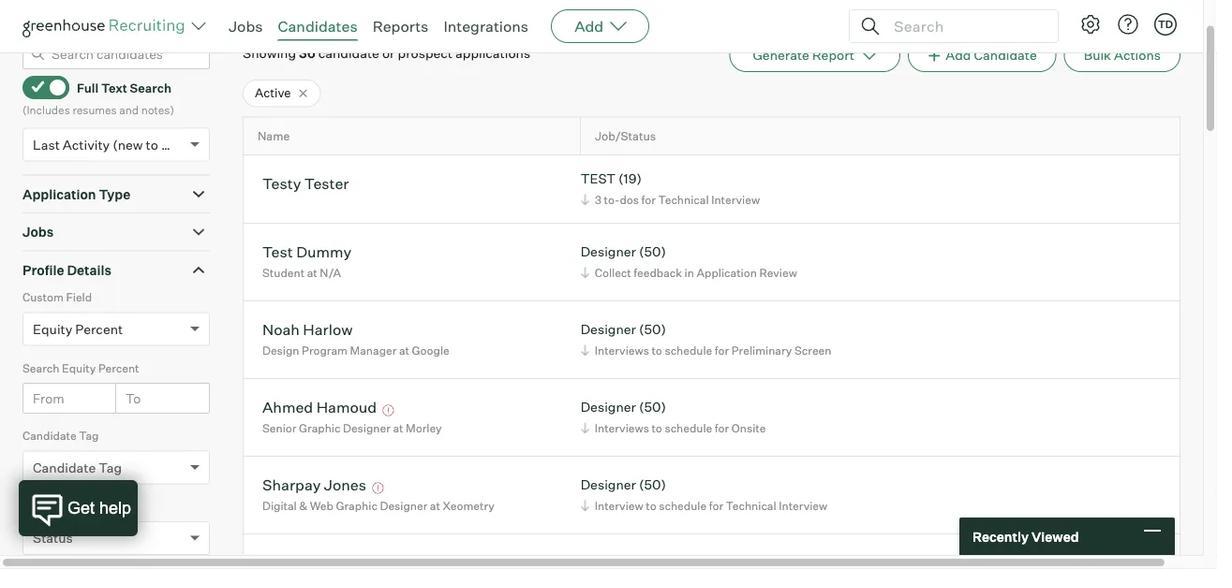 Task type: locate. For each thing, give the bounding box(es) containing it.
candidate
[[974, 47, 1037, 64], [22, 430, 76, 444], [33, 460, 96, 477]]

(50) for designer (50) collect feedback in application review
[[639, 244, 666, 261]]

add candidate link
[[908, 39, 1057, 73]]

test
[[581, 171, 616, 188]]

technical inside test (19) 3 to-dos for technical interview
[[658, 193, 709, 207]]

generate
[[753, 47, 809, 64]]

0 vertical spatial interviews
[[595, 344, 649, 358]]

1 vertical spatial application
[[697, 266, 757, 280]]

0 vertical spatial add
[[574, 17, 604, 36]]

graphic
[[299, 422, 340, 436], [336, 500, 377, 514]]

1 horizontal spatial jobs
[[229, 17, 263, 36]]

1 horizontal spatial application
[[697, 266, 757, 280]]

0 vertical spatial candidate
[[974, 47, 1037, 64]]

ahmed hamoud
[[262, 398, 377, 417]]

td button
[[1151, 9, 1180, 39]]

to up designer (50) interviews to schedule for onsite
[[652, 344, 662, 358]]

greenhouse recruiting image
[[22, 15, 191, 37]]

tag
[[79, 430, 99, 444], [99, 460, 122, 477]]

for left preliminary on the right of page
[[715, 344, 729, 358]]

collect
[[595, 266, 631, 280]]

details
[[67, 263, 111, 279]]

bulk actions link
[[1064, 39, 1180, 73]]

web
[[310, 500, 333, 514]]

To number field
[[116, 384, 210, 415]]

1 vertical spatial interviews
[[595, 422, 649, 436]]

1 vertical spatial tag
[[99, 460, 122, 477]]

(50) up interviews to schedule for onsite link
[[639, 400, 666, 416]]

for right dos at the top right of page
[[641, 193, 656, 207]]

0 horizontal spatial jobs
[[22, 225, 54, 241]]

at inside noah harlow design program manager at google
[[399, 344, 409, 358]]

schedule left onsite
[[665, 422, 712, 436]]

designer up the collect
[[581, 244, 636, 261]]

designer inside designer (50) interviews to schedule for onsite
[[581, 400, 636, 416]]

interviews inside the designer (50) interviews to schedule for preliminary screen
[[595, 344, 649, 358]]

program
[[302, 344, 348, 358]]

add for add
[[574, 17, 604, 36]]

reports link
[[373, 17, 429, 36]]

designer inside designer (50) collect feedback in application review
[[581, 244, 636, 261]]

search up notes)
[[130, 81, 171, 96]]

(50) inside designer (50) interview to schedule for technical interview
[[639, 478, 666, 494]]

(new
[[113, 137, 143, 153]]

0 vertical spatial search
[[130, 81, 171, 96]]

harlow
[[303, 321, 353, 339]]

technical for (50)
[[726, 500, 776, 514]]

0 vertical spatial percent
[[75, 322, 123, 338]]

bulk actions
[[1084, 47, 1161, 64]]

configure image
[[1079, 13, 1102, 36]]

or
[[382, 46, 395, 62]]

designer up interviews to schedule for onsite link
[[581, 400, 636, 416]]

(includes
[[22, 103, 70, 117]]

1 vertical spatial percent
[[98, 362, 139, 376]]

equity down custom field
[[33, 322, 72, 338]]

at down ahmed hamoud has been in onsite for more than 21 days icon on the bottom
[[393, 422, 403, 436]]

schedule down interviews to schedule for onsite link
[[659, 500, 706, 514]]

(50) for designer (50) interviews to schedule for preliminary screen
[[639, 322, 666, 338]]

for inside designer (50) interviews to schedule for onsite
[[715, 422, 729, 436]]

in
[[685, 266, 694, 280]]

to left the old)
[[146, 137, 158, 153]]

1 vertical spatial jobs
[[22, 225, 54, 241]]

0 vertical spatial technical
[[658, 193, 709, 207]]

testy
[[262, 174, 301, 193]]

schedule inside designer (50) interview to schedule for technical interview
[[659, 500, 706, 514]]

testy tester link
[[262, 174, 349, 196]]

1 vertical spatial status
[[33, 531, 73, 547]]

search up from number field
[[22, 362, 59, 376]]

to
[[146, 137, 158, 153], [652, 344, 662, 358], [652, 422, 662, 436], [646, 500, 656, 514]]

1 vertical spatial schedule
[[665, 422, 712, 436]]

0 vertical spatial schedule
[[665, 344, 712, 358]]

equity inside custom field "element"
[[33, 322, 72, 338]]

2 horizontal spatial interview
[[779, 500, 827, 514]]

(50) up feedback
[[639, 244, 666, 261]]

1 horizontal spatial technical
[[726, 500, 776, 514]]

Search candidates field
[[22, 39, 210, 70]]

designer down the collect
[[581, 322, 636, 338]]

interviews for designer (50) interviews to schedule for onsite
[[595, 422, 649, 436]]

application type
[[22, 187, 130, 203]]

1 vertical spatial equity
[[62, 362, 96, 376]]

add candidate
[[946, 47, 1037, 64]]

at left "n/a"
[[307, 266, 317, 280]]

0 vertical spatial tag
[[79, 430, 99, 444]]

application inside designer (50) collect feedback in application review
[[697, 266, 757, 280]]

morley
[[406, 422, 442, 436]]

for down interviews to schedule for onsite link
[[709, 500, 723, 514]]

1 vertical spatial search
[[22, 362, 59, 376]]

technical inside designer (50) interview to schedule for technical interview
[[726, 500, 776, 514]]

ahmed
[[262, 398, 313, 417]]

1 horizontal spatial add
[[946, 47, 971, 64]]

1 (50) from the top
[[639, 244, 666, 261]]

last activity (new to old) option
[[33, 137, 185, 153]]

for inside designer (50) interview to schedule for technical interview
[[709, 500, 723, 514]]

profile
[[22, 263, 64, 279]]

schedule
[[665, 344, 712, 358], [665, 422, 712, 436], [659, 500, 706, 514]]

to inside designer (50) interview to schedule for technical interview
[[646, 500, 656, 514]]

equity
[[33, 322, 72, 338], [62, 362, 96, 376]]

schedule for designer (50) interviews to schedule for onsite
[[665, 422, 712, 436]]

technical right dos at the top right of page
[[658, 193, 709, 207]]

2 (50) from the top
[[639, 322, 666, 338]]

for inside the designer (50) interviews to schedule for preliminary screen
[[715, 344, 729, 358]]

schedule inside the designer (50) interviews to schedule for preliminary screen
[[665, 344, 712, 358]]

percent down field
[[75, 322, 123, 338]]

interviews for designer (50) interviews to schedule for preliminary screen
[[595, 344, 649, 358]]

1 vertical spatial technical
[[726, 500, 776, 514]]

student
[[262, 266, 305, 280]]

interview inside test (19) 3 to-dos for technical interview
[[711, 193, 760, 207]]

resumes
[[72, 103, 117, 117]]

2 vertical spatial schedule
[[659, 500, 706, 514]]

1 vertical spatial candidate tag
[[33, 460, 122, 477]]

tag up status element
[[99, 460, 122, 477]]

(50) for designer (50) interviews to schedule for onsite
[[639, 400, 666, 416]]

interview to schedule for technical interview link
[[578, 498, 832, 515]]

designer inside designer (50) interview to schedule for technical interview
[[581, 478, 636, 494]]

search equity percent
[[22, 362, 139, 376]]

add button
[[551, 9, 649, 43]]

technical down onsite
[[726, 500, 776, 514]]

tag down from number field
[[79, 430, 99, 444]]

graphic down jones
[[336, 500, 377, 514]]

jobs up profile
[[22, 225, 54, 241]]

(50)
[[639, 244, 666, 261], [639, 322, 666, 338], [639, 400, 666, 416], [639, 478, 666, 494]]

tester
[[304, 174, 349, 193]]

designer
[[581, 244, 636, 261], [581, 322, 636, 338], [581, 400, 636, 416], [343, 422, 390, 436], [581, 478, 636, 494], [380, 500, 427, 514]]

(50) inside the designer (50) interviews to schedule for preliminary screen
[[639, 322, 666, 338]]

last
[[33, 137, 60, 153]]

equity up from number field
[[62, 362, 96, 376]]

for left onsite
[[715, 422, 729, 436]]

old)
[[161, 137, 185, 153]]

0 vertical spatial jobs
[[229, 17, 263, 36]]

2 interviews from the top
[[595, 422, 649, 436]]

to down interviews to schedule for onsite link
[[646, 500, 656, 514]]

active
[[255, 86, 291, 101]]

full text search (includes resumes and notes)
[[22, 81, 174, 117]]

1 vertical spatial add
[[946, 47, 971, 64]]

status
[[22, 500, 57, 515], [33, 531, 73, 547]]

1 horizontal spatial interview
[[711, 193, 760, 207]]

0 horizontal spatial search
[[22, 362, 59, 376]]

(50) inside designer (50) interviews to schedule for onsite
[[639, 400, 666, 416]]

for inside test (19) 3 to-dos for technical interview
[[641, 193, 656, 207]]

3 (50) from the top
[[639, 400, 666, 416]]

jobs up showing
[[229, 17, 263, 36]]

application
[[22, 187, 96, 203], [697, 266, 757, 280]]

senior graphic designer at morley
[[262, 422, 442, 436]]

designer down ahmed hamoud has been in onsite for more than 21 days icon on the bottom
[[343, 422, 390, 436]]

generate report button
[[729, 39, 900, 73]]

to up designer (50) interview to schedule for technical interview
[[652, 422, 662, 436]]

designer for designer (50) collect feedback in application review
[[581, 244, 636, 261]]

1 horizontal spatial search
[[130, 81, 171, 96]]

percent down custom field "element"
[[98, 362, 139, 376]]

search inside full text search (includes resumes and notes)
[[130, 81, 171, 96]]

and
[[119, 103, 139, 117]]

to inside designer (50) interviews to schedule for onsite
[[652, 422, 662, 436]]

at left the google
[[399, 344, 409, 358]]

schedule inside designer (50) interviews to schedule for onsite
[[665, 422, 712, 436]]

(50) inside designer (50) collect feedback in application review
[[639, 244, 666, 261]]

schedule for designer (50) interviews to schedule for preliminary screen
[[665, 344, 712, 358]]

digital
[[262, 500, 297, 514]]

3 to-dos for technical interview link
[[578, 191, 765, 209]]

0 vertical spatial equity
[[33, 322, 72, 338]]

(50) up interview to schedule for technical interview link
[[639, 478, 666, 494]]

technical
[[658, 193, 709, 207], [726, 500, 776, 514]]

designer inside the designer (50) interviews to schedule for preliminary screen
[[581, 322, 636, 338]]

graphic down ahmed hamoud link
[[299, 422, 340, 436]]

hamoud
[[316, 398, 377, 417]]

0 horizontal spatial add
[[574, 17, 604, 36]]

0 vertical spatial application
[[22, 187, 96, 203]]

interviews inside designer (50) interviews to schedule for onsite
[[595, 422, 649, 436]]

add inside popup button
[[574, 17, 604, 36]]

schedule up designer (50) interviews to schedule for onsite
[[665, 344, 712, 358]]

Search text field
[[889, 13, 1041, 40]]

application right 'in'
[[697, 266, 757, 280]]

ahmed hamoud has been in onsite for more than 21 days image
[[380, 406, 397, 417]]

percent inside custom field "element"
[[75, 322, 123, 338]]

0 horizontal spatial technical
[[658, 193, 709, 207]]

application down last
[[22, 187, 96, 203]]

notes)
[[141, 103, 174, 117]]

technical for (19)
[[658, 193, 709, 207]]

recently
[[973, 529, 1029, 545]]

(50) down feedback
[[639, 322, 666, 338]]

sharpay jones has been in technical interview for more than 14 days image
[[370, 484, 386, 495]]

to inside the designer (50) interviews to schedule for preliminary screen
[[652, 344, 662, 358]]

designer for designer (50) interview to schedule for technical interview
[[581, 478, 636, 494]]

candidate tag
[[22, 430, 99, 444], [33, 460, 122, 477]]

search
[[130, 81, 171, 96], [22, 362, 59, 376]]

1 interviews from the top
[[595, 344, 649, 358]]

full
[[77, 81, 99, 96]]

percent
[[75, 322, 123, 338], [98, 362, 139, 376]]

profile details
[[22, 263, 111, 279]]

4 (50) from the top
[[639, 478, 666, 494]]

designer down interviews to schedule for onsite link
[[581, 478, 636, 494]]

senior
[[262, 422, 296, 436]]



Task type: describe. For each thing, give the bounding box(es) containing it.
reports
[[373, 17, 429, 36]]

From number field
[[22, 384, 116, 415]]

designer for designer (50) interviews to schedule for preliminary screen
[[581, 322, 636, 338]]

&
[[299, 500, 307, 514]]

actions
[[1114, 47, 1161, 64]]

candidates link
[[278, 17, 358, 36]]

jobs link
[[229, 17, 263, 36]]

digital & web graphic designer at xeometry
[[262, 500, 495, 514]]

td button
[[1154, 13, 1177, 36]]

designer (50) interviews to schedule for onsite
[[581, 400, 766, 436]]

3
[[595, 193, 601, 207]]

checkmark image
[[31, 81, 45, 94]]

schedule for designer (50) interview to schedule for technical interview
[[659, 500, 706, 514]]

for for test (19) 3 to-dos for technical interview
[[641, 193, 656, 207]]

generate report
[[753, 47, 854, 64]]

dos
[[620, 193, 639, 207]]

0 horizontal spatial interview
[[595, 500, 643, 514]]

0 horizontal spatial application
[[22, 187, 96, 203]]

td
[[1158, 18, 1173, 30]]

integrations
[[444, 17, 529, 36]]

interview for (19)
[[711, 193, 760, 207]]

screen
[[794, 344, 831, 358]]

type
[[99, 187, 130, 203]]

interviews to schedule for preliminary screen link
[[578, 342, 836, 360]]

equity percent option
[[33, 322, 123, 338]]

test dummy student at n/a
[[262, 243, 351, 280]]

to for designer (50) interview to schedule for technical interview
[[646, 500, 656, 514]]

showing 36 candidate or prospect applications
[[243, 46, 530, 62]]

interview for (50)
[[779, 500, 827, 514]]

custom
[[22, 291, 64, 305]]

1 vertical spatial candidate
[[22, 430, 76, 444]]

job/status
[[595, 129, 656, 144]]

for for designer (50) interviews to schedule for onsite
[[715, 422, 729, 436]]

google
[[412, 344, 449, 358]]

designer down sharpay jones has been in technical interview for more than 14 days image
[[380, 500, 427, 514]]

feedback
[[634, 266, 682, 280]]

report
[[812, 47, 854, 64]]

last activity (new to old)
[[33, 137, 185, 153]]

sharpay jones
[[262, 476, 366, 495]]

candidate
[[318, 46, 379, 62]]

test
[[262, 243, 293, 262]]

0 vertical spatial graphic
[[299, 422, 340, 436]]

collect feedback in application review link
[[578, 264, 802, 282]]

2 vertical spatial candidate
[[33, 460, 96, 477]]

designer (50) interviews to schedule for preliminary screen
[[581, 322, 831, 358]]

xeometry
[[443, 500, 495, 514]]

noah harlow link
[[262, 321, 353, 342]]

onsite
[[732, 422, 766, 436]]

designer for designer (50) interviews to schedule for onsite
[[581, 400, 636, 416]]

dummy
[[296, 243, 351, 262]]

interviews to schedule for onsite link
[[578, 420, 771, 438]]

0 vertical spatial candidate tag
[[22, 430, 99, 444]]

custom field element
[[22, 289, 210, 360]]

name
[[258, 129, 290, 144]]

36
[[299, 46, 315, 62]]

candidates
[[278, 17, 358, 36]]

sharpay jones link
[[262, 476, 366, 498]]

applications
[[455, 46, 530, 62]]

design
[[262, 344, 299, 358]]

n/a
[[320, 266, 341, 280]]

integrations link
[[444, 17, 529, 36]]

testy tester
[[262, 174, 349, 193]]

noah harlow design program manager at google
[[262, 321, 449, 358]]

to for last activity (new to old)
[[146, 137, 158, 153]]

to for designer (50) interviews to schedule for preliminary screen
[[652, 344, 662, 358]]

status element
[[22, 499, 210, 569]]

(19)
[[618, 171, 642, 188]]

to for designer (50) interviews to schedule for onsite
[[652, 422, 662, 436]]

sharpay
[[262, 476, 321, 495]]

for for designer (50) interviews to schedule for preliminary screen
[[715, 344, 729, 358]]

designer (50) interview to schedule for technical interview
[[581, 478, 827, 514]]

(50) for designer (50) interview to schedule for technical interview
[[639, 478, 666, 494]]

custom field
[[22, 291, 92, 305]]

noah
[[262, 321, 300, 339]]

test (19) 3 to-dos for technical interview
[[581, 171, 760, 207]]

1 vertical spatial graphic
[[336, 500, 377, 514]]

candidate tag element
[[22, 428, 210, 499]]

at inside test dummy student at n/a
[[307, 266, 317, 280]]

for for designer (50) interview to schedule for technical interview
[[709, 500, 723, 514]]

jones
[[324, 476, 366, 495]]

field
[[66, 291, 92, 305]]

bulk
[[1084, 47, 1111, 64]]

0 vertical spatial status
[[22, 500, 57, 515]]

recently viewed
[[973, 529, 1079, 545]]

viewed
[[1031, 529, 1079, 545]]

activity
[[63, 137, 110, 153]]

preliminary
[[732, 344, 792, 358]]

ahmed hamoud link
[[262, 398, 377, 420]]

equity percent
[[33, 322, 123, 338]]

add for add candidate
[[946, 47, 971, 64]]

showing
[[243, 46, 296, 62]]

test dummy link
[[262, 243, 351, 264]]

to-
[[604, 193, 620, 207]]

at left xeometry
[[430, 500, 440, 514]]

candidate reports are now available! apply filters and select "view in app" element
[[729, 39, 900, 73]]



Task type: vqa. For each thing, say whether or not it's contained in the screenshot.
the leftmost Clear all ELEMENT
no



